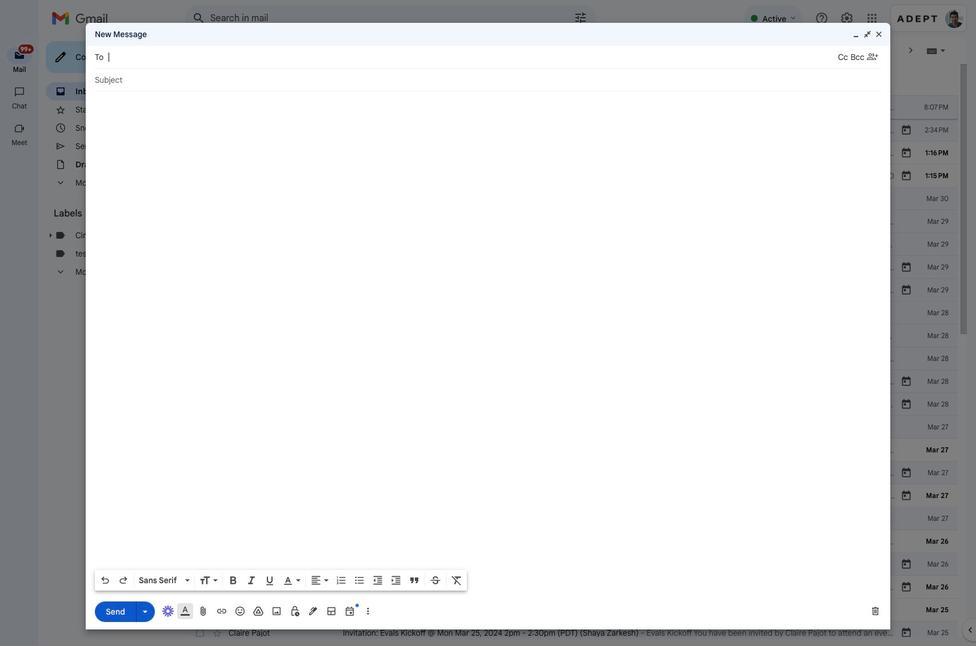Task type: vqa. For each thing, say whether or not it's contained in the screenshot.
Sent link
no



Task type: locate. For each thing, give the bounding box(es) containing it.
19 row from the top
[[185, 508, 958, 530]]

insert signature image
[[308, 606, 319, 617]]

13 row from the top
[[185, 370, 958, 393]]

advanced search options image
[[569, 6, 592, 29]]

set up a time to meet image
[[344, 606, 356, 617]]

3 row from the top
[[185, 142, 958, 165]]

minimize image
[[852, 30, 861, 39]]

15 row from the top
[[185, 416, 958, 439]]

undo ‪(⌘z)‬ image
[[99, 575, 111, 586]]

dialog
[[86, 23, 891, 630]]

bold ‪(⌘b)‬ image
[[227, 575, 239, 586]]

primary tab
[[185, 64, 329, 96]]

quote ‪(⌘⇧9)‬ image
[[409, 575, 420, 586]]

navigation
[[0, 37, 40, 646]]

heading
[[0, 65, 39, 74], [0, 102, 39, 111], [0, 138, 39, 147], [54, 208, 162, 219]]

9 row from the top
[[185, 279, 958, 302]]

insert link ‪(⌘k)‬ image
[[216, 606, 227, 617]]

12 row from the top
[[185, 348, 958, 370]]

search in mail image
[[189, 8, 209, 29]]

10 row from the top
[[185, 302, 958, 325]]

14 row from the top
[[185, 393, 958, 416]]

toggle confidential mode image
[[289, 606, 301, 617]]

option
[[137, 575, 183, 586]]

18 row from the top
[[185, 485, 958, 508]]

22 row from the top
[[185, 576, 958, 599]]

11 row from the top
[[185, 325, 958, 348]]

21 row from the top
[[185, 553, 958, 576]]

strikethrough ‪(⌘⇧x)‬ image
[[430, 575, 441, 586]]

more send options image
[[139, 606, 151, 618]]

row
[[185, 96, 958, 119], [185, 119, 958, 142], [185, 142, 958, 165], [185, 165, 958, 187], [185, 187, 958, 210], [185, 210, 958, 233], [185, 233, 958, 256], [185, 256, 958, 279], [185, 279, 958, 302], [185, 302, 958, 325], [185, 325, 958, 348], [185, 348, 958, 370], [185, 370, 958, 393], [185, 393, 958, 416], [185, 416, 958, 439], [185, 439, 958, 462], [185, 462, 958, 485], [185, 485, 958, 508], [185, 508, 958, 530], [185, 530, 958, 553], [185, 553, 958, 576], [185, 576, 958, 599], [185, 599, 958, 622], [185, 622, 958, 645]]

To recipients text field
[[108, 47, 838, 67]]

select a layout image
[[326, 606, 337, 617]]

main content
[[185, 64, 958, 646]]

insert files using drive image
[[253, 606, 264, 617]]

7 row from the top
[[185, 233, 958, 256]]

indent less ‪(⌘[)‬ image
[[372, 575, 384, 586]]

italic ‪(⌘i)‬ image
[[246, 575, 257, 586]]

bulleted list ‪(⌘⇧8)‬ image
[[354, 575, 365, 586]]

8 row from the top
[[185, 256, 958, 279]]

tab list
[[185, 64, 958, 96]]

pop out image
[[863, 30, 872, 39]]

16 row from the top
[[185, 439, 958, 462]]

gmail image
[[51, 7, 114, 30]]



Task type: describe. For each thing, give the bounding box(es) containing it.
6 row from the top
[[185, 210, 958, 233]]

numbered list ‪(⌘⇧7)‬ image
[[336, 575, 347, 586]]

insert photo image
[[271, 606, 282, 617]]

underline ‪(⌘u)‬ image
[[264, 576, 276, 587]]

insert emoji ‪(⌘⇧2)‬ image
[[234, 606, 246, 617]]

mail, 845 unread messages image
[[14, 47, 32, 58]]

24 row from the top
[[185, 622, 958, 645]]

attach files image
[[198, 606, 209, 617]]

4 row from the top
[[185, 165, 958, 187]]

older image
[[905, 45, 917, 56]]

discard draft ‪(⌘⇧d)‬ image
[[870, 606, 881, 617]]

20 row from the top
[[185, 530, 958, 553]]

5 row from the top
[[185, 187, 958, 210]]

redo ‪(⌘y)‬ image
[[118, 575, 129, 586]]

formatting options toolbar
[[95, 570, 467, 591]]

Subject field
[[95, 74, 881, 86]]

23 row from the top
[[185, 599, 958, 622]]

remove formatting ‪(⌘\)‬ image
[[451, 575, 462, 586]]

17 row from the top
[[185, 462, 958, 485]]

refresh image
[[229, 45, 240, 56]]

updates, one new message, tab
[[474, 64, 618, 96]]

2 row from the top
[[185, 119, 958, 142]]

Message Body text field
[[95, 97, 881, 567]]

promotions tab
[[330, 64, 474, 96]]

settings image
[[840, 11, 854, 25]]

option inside formatting options toolbar
[[137, 575, 183, 586]]

1 row from the top
[[185, 96, 958, 119]]

indent more ‪(⌘])‬ image
[[390, 575, 402, 586]]

Search in mail search field
[[185, 5, 597, 32]]

close image
[[875, 30, 884, 39]]

more options image
[[365, 606, 372, 617]]



